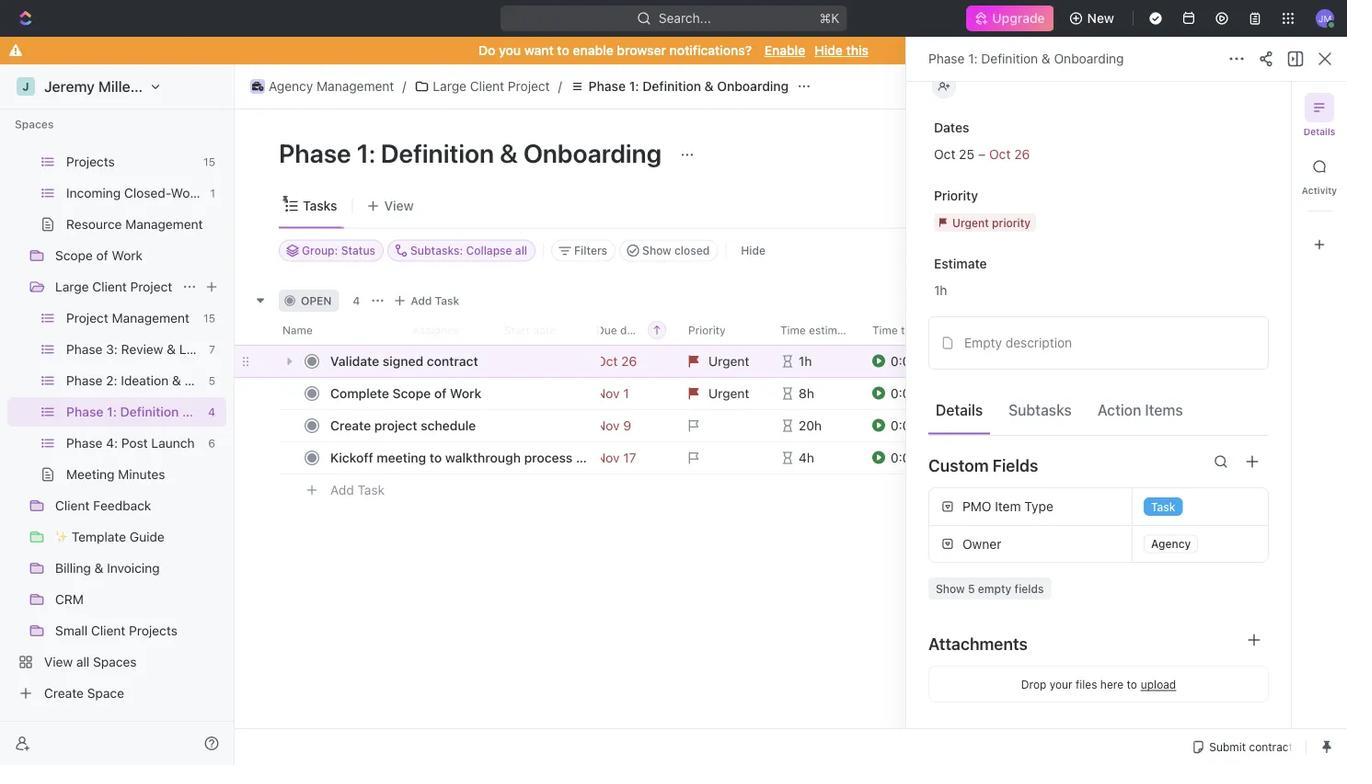Task type: describe. For each thing, give the bounding box(es) containing it.
new
[[1088, 11, 1115, 26]]

phase 4: post launch
[[66, 436, 195, 451]]

0 vertical spatial projects
[[66, 154, 115, 169]]

invoicing
[[107, 561, 160, 576]]

phase 1: definition & onboarding inside tree
[[66, 405, 267, 420]]

create space link
[[7, 679, 223, 709]]

validate signed contract
[[331, 354, 478, 369]]

5 inside custom fields 'element'
[[968, 583, 975, 596]]

meeting minutes
[[66, 467, 165, 482]]

1 vertical spatial add task
[[331, 483, 385, 498]]

empty
[[965, 336, 1003, 351]]

4h button
[[770, 441, 862, 475]]

2 vertical spatial project
[[66, 311, 108, 326]]

tasks link
[[299, 193, 337, 219]]

0 vertical spatial project
[[508, 79, 550, 94]]

owner
[[963, 537, 1002, 552]]

large inside tree
[[55, 279, 89, 295]]

1: inside tree
[[107, 405, 117, 420]]

15 for project management
[[203, 312, 215, 325]]

incoming closed-won deals
[[66, 186, 234, 201]]

of inside scope of work link
[[96, 248, 108, 263]]

phase left 2:
[[66, 373, 103, 388]]

production
[[185, 373, 250, 388]]

incoming closed-won deals link
[[66, 179, 234, 208]]

jm
[[1319, 13, 1332, 23]]

post
[[121, 436, 148, 451]]

complete scope of work
[[331, 386, 482, 401]]

review
[[121, 342, 163, 357]]

fields
[[993, 456, 1039, 475]]

1 horizontal spatial agency management link
[[246, 75, 399, 98]]

0 vertical spatial task
[[435, 294, 460, 307]]

client
[[605, 450, 639, 465]]

phase up phase 4: post launch
[[66, 405, 103, 420]]

1 vertical spatial 1h button
[[770, 345, 862, 378]]

small
[[55, 624, 88, 639]]

2 / from the left
[[558, 79, 562, 94]]

collapse
[[466, 244, 512, 257]]

task inside "dropdown button"
[[1152, 501, 1176, 514]]

spaces inside tree
[[93, 655, 137, 670]]

0 vertical spatial 1h
[[934, 283, 948, 298]]

0:00:00 button for 8h
[[873, 377, 968, 410]]

custom fields button
[[929, 444, 1270, 488]]

0 horizontal spatial phase 1: definition & onboarding link
[[66, 398, 267, 427]]

want
[[524, 43, 554, 58]]

minutes
[[118, 467, 165, 482]]

upgrade link
[[967, 6, 1055, 31]]

jeremy miller's workspace, , element
[[17, 77, 35, 96]]

new button
[[1062, 4, 1126, 33]]

search...
[[659, 11, 711, 26]]

name
[[283, 324, 313, 336]]

0 vertical spatial add task
[[411, 294, 460, 307]]

estimate
[[934, 256, 987, 272]]

priority inside priority dropdown button
[[689, 324, 726, 336]]

action
[[1098, 401, 1142, 419]]

client up ✨
[[55, 499, 90, 514]]

phase down enable
[[589, 79, 626, 94]]

create project schedule
[[331, 418, 476, 433]]

guide
[[130, 530, 165, 545]]

phase 2: ideation & production link
[[66, 366, 250, 396]]

agency button
[[1133, 527, 1269, 562]]

0 vertical spatial large client project
[[433, 79, 550, 94]]

0 vertical spatial urgent
[[953, 216, 989, 229]]

1 oct from the left
[[934, 146, 956, 162]]

0:00:00 for 8h
[[891, 386, 938, 401]]

upload
[[1141, 678, 1177, 691]]

validate
[[331, 354, 379, 369]]

due
[[597, 324, 617, 336]]

here
[[1101, 678, 1124, 691]]

incoming
[[66, 186, 121, 201]]

filters
[[575, 244, 608, 257]]

client down do
[[470, 79, 505, 94]]

onboarding inside tree
[[195, 405, 267, 420]]

0 vertical spatial 1h button
[[929, 274, 1270, 307]]

view button
[[360, 185, 420, 228]]

phase 3: review & launch link
[[66, 335, 223, 365]]

details button
[[929, 394, 991, 427]]

postsale engagements link
[[55, 116, 192, 145]]

phase 3: review & launch
[[66, 342, 223, 357]]

0 horizontal spatial to
[[430, 450, 442, 465]]

browser
[[617, 43, 667, 58]]

1 horizontal spatial agency
[[269, 79, 313, 94]]

drop your files here to upload
[[1022, 678, 1177, 691]]

0 vertical spatial to
[[557, 43, 570, 58]]

show for show 5 empty fields
[[936, 583, 965, 596]]

6
[[208, 437, 215, 450]]

complete
[[331, 386, 389, 401]]

create for create space
[[44, 686, 84, 702]]

crm link
[[55, 586, 223, 615]]

time estimate
[[781, 324, 854, 336]]

1: up view dropdown button
[[357, 138, 375, 168]]

meeting
[[377, 450, 426, 465]]

status
[[341, 244, 376, 257]]

phase 2: ideation & production
[[66, 373, 250, 388]]

1 horizontal spatial hide
[[815, 43, 843, 58]]

1 horizontal spatial priority
[[934, 188, 979, 203]]

group:
[[302, 244, 338, 257]]

& inside phase 3: review & launch link
[[167, 342, 176, 357]]

walkthrough
[[445, 450, 521, 465]]

priority
[[993, 216, 1031, 229]]

meeting
[[66, 467, 115, 482]]

show for show closed
[[643, 244, 672, 257]]

0 horizontal spatial task
[[358, 483, 385, 498]]

1 horizontal spatial large client project link
[[410, 75, 555, 98]]

definition up view dropdown button
[[381, 138, 494, 168]]

phase left 4: at the left of the page
[[66, 436, 103, 451]]

subtasks: collapse all
[[411, 244, 528, 257]]

0 vertical spatial add task button
[[389, 290, 467, 312]]

urgent priority
[[953, 216, 1031, 229]]

0 horizontal spatial agency management link
[[44, 85, 223, 114]]

item
[[995, 499, 1021, 515]]

view for view
[[384, 198, 414, 214]]

agency inside "dropdown button"
[[1152, 538, 1191, 551]]

0 vertical spatial 4
[[353, 294, 360, 307]]

upload button
[[1141, 678, 1177, 691]]

schedule
[[421, 418, 476, 433]]

2 oct from the left
[[990, 146, 1011, 162]]

process
[[524, 450, 573, 465]]

20h
[[799, 418, 822, 433]]

estimate
[[809, 324, 854, 336]]

agency inside tree
[[44, 92, 89, 107]]

✨
[[55, 530, 68, 545]]

2 horizontal spatial to
[[1127, 678, 1138, 691]]

automations
[[1190, 79, 1267, 94]]

miller's
[[98, 78, 148, 95]]

project
[[375, 418, 418, 433]]

date
[[620, 324, 644, 336]]

1 vertical spatial 1h
[[799, 354, 812, 369]]

1 horizontal spatial work
[[450, 386, 482, 401]]

small client projects link
[[55, 617, 223, 646]]

feedback
[[93, 499, 151, 514]]

1 vertical spatial launch
[[151, 436, 195, 451]]

closed-
[[124, 186, 171, 201]]

0:00:00 for 1h
[[891, 354, 938, 369]]

with
[[576, 450, 602, 465]]

hide inside 'button'
[[741, 244, 766, 257]]

✨ template guide
[[55, 530, 165, 545]]

subtasks button
[[1002, 394, 1080, 427]]

validate signed contract link
[[326, 348, 597, 375]]

1 horizontal spatial phase 1: definition & onboarding link
[[566, 75, 794, 98]]

resource management
[[66, 217, 203, 232]]

0 horizontal spatial spaces
[[15, 118, 54, 131]]

view for view all spaces
[[44, 655, 73, 670]]

scope of work link
[[55, 241, 223, 271]]

create for create project schedule
[[331, 418, 371, 433]]

activity
[[1302, 185, 1338, 196]]



Task type: vqa. For each thing, say whether or not it's contained in the screenshot.


Task type: locate. For each thing, give the bounding box(es) containing it.
1 vertical spatial task
[[358, 483, 385, 498]]

work inside sidebar navigation
[[112, 248, 143, 263]]

0 vertical spatial hide
[[815, 43, 843, 58]]

0:00:00 for 4h
[[891, 450, 938, 465]]

0 vertical spatial launch
[[179, 342, 223, 357]]

work down resource management
[[112, 248, 143, 263]]

projects inside "small client projects" link
[[129, 624, 178, 639]]

agency down the task "dropdown button"
[[1152, 538, 1191, 551]]

7
[[209, 343, 215, 356]]

work
[[112, 248, 143, 263], [450, 386, 482, 401]]

create inside create project schedule link
[[331, 418, 371, 433]]

large client project link up the 'project management'
[[55, 273, 175, 302]]

show closed button
[[620, 240, 718, 262]]

1 horizontal spatial 4
[[353, 294, 360, 307]]

1 horizontal spatial projects
[[129, 624, 178, 639]]

of inside complete scope of work link
[[434, 386, 447, 401]]

view
[[384, 198, 414, 214], [44, 655, 73, 670]]

& inside billing & invoicing link
[[94, 561, 104, 576]]

work down validate signed contract 'link'
[[450, 386, 482, 401]]

8h button
[[770, 377, 862, 410]]

1h down estimate
[[934, 283, 948, 298]]

postsale engagements
[[55, 123, 192, 138]]

2 vertical spatial to
[[1127, 678, 1138, 691]]

urgent button
[[678, 345, 770, 378], [678, 377, 770, 410]]

2 horizontal spatial task
[[1152, 501, 1176, 514]]

1 horizontal spatial time
[[873, 324, 898, 336]]

create space
[[44, 686, 124, 702]]

1 horizontal spatial large
[[433, 79, 467, 94]]

0 horizontal spatial scope
[[55, 248, 93, 263]]

details
[[1304, 126, 1336, 137], [936, 401, 983, 419]]

show inside custom fields 'element'
[[936, 583, 965, 596]]

1 vertical spatial add task button
[[322, 479, 392, 501]]

create up kickoff
[[331, 418, 371, 433]]

1 horizontal spatial details
[[1304, 126, 1336, 137]]

0:00:00 button for 4h
[[873, 441, 968, 475]]

15 up 1 on the top left of the page
[[203, 156, 215, 168]]

tree inside sidebar navigation
[[7, 0, 267, 709]]

oct left 25
[[934, 146, 956, 162]]

launch
[[179, 342, 223, 357], [151, 436, 195, 451]]

1 horizontal spatial all
[[515, 244, 528, 257]]

all up create space
[[76, 655, 90, 670]]

view all spaces
[[44, 655, 137, 670]]

resource
[[66, 217, 122, 232]]

1 horizontal spatial to
[[557, 43, 570, 58]]

0 vertical spatial priority
[[934, 188, 979, 203]]

1 vertical spatial spaces
[[93, 655, 137, 670]]

1 horizontal spatial oct
[[990, 146, 1011, 162]]

all right collapse
[[515, 244, 528, 257]]

of
[[96, 248, 108, 263], [434, 386, 447, 401]]

time left estimate
[[781, 324, 806, 336]]

0 horizontal spatial create
[[44, 686, 84, 702]]

details inside button
[[936, 401, 983, 419]]

2 horizontal spatial agency
[[1152, 538, 1191, 551]]

dates
[[934, 120, 970, 135]]

2 time from the left
[[873, 324, 898, 336]]

0 horizontal spatial agency
[[44, 92, 89, 107]]

custom fields element
[[929, 488, 1270, 600]]

scope of work
[[55, 248, 143, 263]]

0 horizontal spatial add
[[331, 483, 354, 498]]

0:00:00 button for 20h
[[873, 409, 968, 442]]

1 urgent button from the top
[[678, 345, 770, 378]]

1 vertical spatial 5
[[968, 583, 975, 596]]

add up name dropdown button
[[411, 294, 432, 307]]

action items
[[1098, 401, 1184, 419]]

open
[[301, 294, 332, 307]]

phase left 3:
[[66, 342, 103, 357]]

time left tracked
[[873, 324, 898, 336]]

projects up incoming
[[66, 154, 115, 169]]

1: up 4: at the left of the page
[[107, 405, 117, 420]]

tasks
[[303, 198, 337, 214]]

sidebar navigation
[[0, 0, 267, 766]]

0 horizontal spatial large client project
[[55, 279, 172, 295]]

subtasks
[[1009, 401, 1072, 419]]

space
[[87, 686, 124, 702]]

1 horizontal spatial /
[[558, 79, 562, 94]]

meeting minutes link
[[66, 460, 223, 490]]

enable
[[765, 43, 806, 58]]

empty
[[978, 583, 1012, 596]]

pmo item type
[[963, 499, 1054, 515]]

tree containing agency management
[[7, 0, 267, 709]]

1 0:00:00 button from the top
[[873, 345, 968, 378]]

2 vertical spatial task
[[1152, 501, 1176, 514]]

details inside task sidebar navigation tab list
[[1304, 126, 1336, 137]]

spaces down small client projects in the bottom left of the page
[[93, 655, 137, 670]]

definition down ideation
[[120, 405, 179, 420]]

4 up 6
[[208, 406, 215, 419]]

1 / from the left
[[403, 79, 406, 94]]

view inside button
[[384, 198, 414, 214]]

scope down resource
[[55, 248, 93, 263]]

add task
[[411, 294, 460, 307], [331, 483, 385, 498]]

tree
[[7, 0, 267, 709]]

8h
[[799, 386, 815, 401]]

create project schedule link
[[326, 412, 597, 439]]

0 horizontal spatial priority
[[689, 324, 726, 336]]

urgent priority button
[[929, 206, 1270, 239]]

due date button
[[586, 315, 678, 345]]

0 vertical spatial all
[[515, 244, 528, 257]]

projects
[[66, 154, 115, 169], [129, 624, 178, 639]]

scope down "validate signed contract"
[[393, 386, 431, 401]]

1h button
[[929, 274, 1270, 307], [770, 345, 862, 378]]

1 horizontal spatial add
[[411, 294, 432, 307]]

large client project link down do
[[410, 75, 555, 98]]

1 horizontal spatial show
[[936, 583, 965, 596]]

0 horizontal spatial all
[[76, 655, 90, 670]]

details up custom
[[936, 401, 983, 419]]

0 vertical spatial scope
[[55, 248, 93, 263]]

0 vertical spatial 15
[[203, 156, 215, 168]]

0 horizontal spatial view
[[44, 655, 73, 670]]

show 5 empty fields
[[936, 583, 1044, 596]]

empty description button
[[935, 329, 1263, 358]]

attachments
[[929, 634, 1028, 654]]

definition down upgrade link
[[982, 51, 1039, 66]]

0:00:00 button for 1h
[[873, 345, 968, 378]]

time estimate button
[[770, 315, 862, 345]]

0 horizontal spatial project
[[66, 311, 108, 326]]

phase 1: definition & onboarding link down upgrade
[[929, 51, 1125, 66]]

1 vertical spatial view
[[44, 655, 73, 670]]

0 vertical spatial of
[[96, 248, 108, 263]]

show left empty
[[936, 583, 965, 596]]

2 0:00:00 button from the top
[[873, 377, 968, 410]]

large
[[433, 79, 467, 94], [55, 279, 89, 295]]

0 horizontal spatial 1h
[[799, 354, 812, 369]]

1 horizontal spatial spaces
[[93, 655, 137, 670]]

task up name dropdown button
[[435, 294, 460, 307]]

2 horizontal spatial project
[[508, 79, 550, 94]]

urgent for 1h
[[709, 354, 750, 369]]

definition down do you want to enable browser notifications? enable hide this
[[643, 79, 702, 94]]

0:00:00 for 20h
[[891, 418, 938, 433]]

0 vertical spatial add
[[411, 294, 432, 307]]

2 vertical spatial urgent
[[709, 386, 750, 401]]

1
[[210, 187, 215, 200]]

oct
[[934, 146, 956, 162], [990, 146, 1011, 162]]

1 vertical spatial add
[[331, 483, 354, 498]]

2 urgent button from the top
[[678, 377, 770, 410]]

add task button up name dropdown button
[[389, 290, 467, 312]]

5 left empty
[[968, 583, 975, 596]]

urgent button for 8h
[[678, 377, 770, 410]]

0 horizontal spatial large
[[55, 279, 89, 295]]

group: status
[[302, 244, 376, 257]]

0 horizontal spatial work
[[112, 248, 143, 263]]

oct right –
[[990, 146, 1011, 162]]

action items button
[[1091, 394, 1191, 427]]

1 vertical spatial details
[[936, 401, 983, 419]]

projects link
[[66, 147, 196, 177]]

0 vertical spatial large client project link
[[410, 75, 555, 98]]

view up the subtasks:
[[384, 198, 414, 214]]

0:00:00
[[891, 354, 938, 369], [891, 386, 938, 401], [891, 418, 938, 433], [891, 450, 938, 465]]

5 inside tree
[[209, 375, 215, 388]]

0 horizontal spatial add task
[[331, 483, 385, 498]]

4 right open
[[353, 294, 360, 307]]

client down scope of work
[[92, 279, 127, 295]]

&
[[1042, 51, 1051, 66], [705, 79, 714, 94], [500, 138, 518, 168], [167, 342, 176, 357], [172, 373, 181, 388], [182, 405, 192, 420], [94, 561, 104, 576]]

spaces down jeremy miller's workspace, , element
[[15, 118, 54, 131]]

1 vertical spatial to
[[430, 450, 442, 465]]

1 vertical spatial 15
[[203, 312, 215, 325]]

15
[[203, 156, 215, 168], [203, 312, 215, 325]]

1 vertical spatial project
[[130, 279, 172, 295]]

hide right closed
[[741, 244, 766, 257]]

0 vertical spatial work
[[112, 248, 143, 263]]

3 0:00:00 from the top
[[891, 418, 938, 433]]

hide left this
[[815, 43, 843, 58]]

task sidebar navigation tab list
[[1300, 93, 1340, 260]]

client up view all spaces link
[[91, 624, 125, 639]]

0 horizontal spatial large client project link
[[55, 273, 175, 302]]

1 horizontal spatial large client project
[[433, 79, 550, 94]]

5 down '7'
[[209, 375, 215, 388]]

view down small
[[44, 655, 73, 670]]

agency right business time image
[[269, 79, 313, 94]]

✨ template guide link
[[55, 523, 223, 552]]

to right want
[[557, 43, 570, 58]]

to right meeting
[[430, 450, 442, 465]]

phase 1: definition & onboarding link down do you want to enable browser notifications? enable hide this
[[566, 75, 794, 98]]

–
[[979, 146, 986, 162]]

agency management up postsale engagements
[[44, 92, 170, 107]]

definition inside tree
[[120, 405, 179, 420]]

project down scope of work link
[[130, 279, 172, 295]]

of up "schedule"
[[434, 386, 447, 401]]

0 vertical spatial details
[[1304, 126, 1336, 137]]

urgent
[[953, 216, 989, 229], [709, 354, 750, 369], [709, 386, 750, 401]]

all inside tree
[[76, 655, 90, 670]]

urgent for 8h
[[709, 386, 750, 401]]

add task button down kickoff
[[322, 479, 392, 501]]

1 horizontal spatial of
[[434, 386, 447, 401]]

1 vertical spatial 4
[[208, 406, 215, 419]]

of down resource
[[96, 248, 108, 263]]

15 up '7'
[[203, 312, 215, 325]]

show closed
[[643, 244, 710, 257]]

engagements
[[111, 123, 192, 138]]

1 vertical spatial urgent
[[709, 354, 750, 369]]

type
[[1025, 499, 1054, 515]]

1 horizontal spatial 5
[[968, 583, 975, 596]]

drop
[[1022, 678, 1047, 691]]

deals
[[201, 186, 234, 201]]

4 0:00:00 button from the top
[[873, 441, 968, 475]]

add task down kickoff
[[331, 483, 385, 498]]

time for time tracked
[[873, 324, 898, 336]]

agency management inside tree
[[44, 92, 170, 107]]

do you want to enable browser notifications? enable hide this
[[479, 43, 869, 58]]

4 inside tree
[[208, 406, 215, 419]]

25
[[959, 146, 975, 162]]

phase 1: definition & onboarding link down phase 2: ideation & production link
[[66, 398, 267, 427]]

project down want
[[508, 79, 550, 94]]

this
[[847, 43, 869, 58]]

0 vertical spatial phase 1: definition & onboarding link
[[929, 51, 1125, 66]]

4 0:00:00 from the top
[[891, 450, 938, 465]]

time for time estimate
[[781, 324, 806, 336]]

1 vertical spatial priority
[[689, 324, 726, 336]]

2 vertical spatial phase 1: definition & onboarding link
[[66, 398, 267, 427]]

& inside phase 2: ideation & production link
[[172, 373, 181, 388]]

phase up tasks
[[279, 138, 351, 168]]

1 0:00:00 from the top
[[891, 354, 938, 369]]

priority down 25
[[934, 188, 979, 203]]

large client project up the 'project management'
[[55, 279, 172, 295]]

Search tasks... text field
[[1119, 237, 1303, 265]]

urgent button for 1h
[[678, 345, 770, 378]]

project up 3:
[[66, 311, 108, 326]]

do
[[479, 43, 496, 58]]

view all spaces link
[[7, 648, 223, 678]]

agency up postsale on the left of page
[[44, 92, 89, 107]]

1 vertical spatial of
[[434, 386, 447, 401]]

task down kickoff
[[358, 483, 385, 498]]

1 horizontal spatial project
[[130, 279, 172, 295]]

1h button down time estimate
[[770, 345, 862, 378]]

1 vertical spatial scope
[[393, 386, 431, 401]]

2 0:00:00 from the top
[[891, 386, 938, 401]]

add task up name dropdown button
[[411, 294, 460, 307]]

view button
[[360, 193, 420, 219]]

create down view all spaces
[[44, 686, 84, 702]]

launch up production
[[179, 342, 223, 357]]

client feedback link
[[55, 492, 223, 521]]

large client project inside tree
[[55, 279, 172, 295]]

view inside tree
[[44, 655, 73, 670]]

show left closed
[[643, 244, 672, 257]]

won
[[171, 186, 197, 201]]

add down kickoff
[[331, 483, 354, 498]]

business time image
[[252, 82, 264, 91]]

3 0:00:00 button from the top
[[873, 409, 968, 442]]

to right here
[[1127, 678, 1138, 691]]

filters button
[[552, 240, 616, 262]]

0 horizontal spatial 1h button
[[770, 345, 862, 378]]

postsale
[[55, 123, 107, 138]]

1: down browser
[[629, 79, 639, 94]]

scope inside complete scope of work link
[[393, 386, 431, 401]]

large client project down do
[[433, 79, 550, 94]]

billing
[[55, 561, 91, 576]]

show inside show closed dropdown button
[[643, 244, 672, 257]]

0 horizontal spatial agency management
[[44, 92, 170, 107]]

client feedback
[[55, 499, 151, 514]]

2 horizontal spatial phase 1: definition & onboarding link
[[929, 51, 1125, 66]]

jeremy miller's workspace
[[44, 78, 228, 95]]

4h
[[799, 450, 815, 465]]

1h up '8h'
[[799, 354, 812, 369]]

0 vertical spatial show
[[643, 244, 672, 257]]

scope inside scope of work link
[[55, 248, 93, 263]]

scope
[[55, 248, 93, 263], [393, 386, 431, 401]]

tracked
[[901, 324, 941, 336]]

0 horizontal spatial time
[[781, 324, 806, 336]]

priority right date
[[689, 324, 726, 336]]

billing & invoicing link
[[55, 554, 223, 584]]

priority
[[934, 188, 979, 203], [689, 324, 726, 336]]

4
[[353, 294, 360, 307], [208, 406, 215, 419]]

1 vertical spatial large client project link
[[55, 273, 175, 302]]

details up the activity
[[1304, 126, 1336, 137]]

1h button up empty description button
[[929, 274, 1270, 307]]

task up agency "dropdown button"
[[1152, 501, 1176, 514]]

1 vertical spatial large
[[55, 279, 89, 295]]

0 horizontal spatial details
[[936, 401, 983, 419]]

1 vertical spatial phase 1: definition & onboarding link
[[566, 75, 794, 98]]

1 15 from the top
[[203, 156, 215, 168]]

phase up dates
[[929, 51, 965, 66]]

projects down crm link
[[129, 624, 178, 639]]

0 vertical spatial create
[[331, 418, 371, 433]]

0 horizontal spatial show
[[643, 244, 672, 257]]

1 horizontal spatial 1h button
[[929, 274, 1270, 307]]

1 horizontal spatial 1h
[[934, 283, 948, 298]]

1 time from the left
[[781, 324, 806, 336]]

empty description
[[965, 336, 1073, 351]]

0:00:00 button
[[873, 345, 968, 378], [873, 377, 968, 410], [873, 409, 968, 442], [873, 441, 968, 475]]

launch right post
[[151, 436, 195, 451]]

create inside create space "link"
[[44, 686, 84, 702]]

due date
[[597, 324, 644, 336]]

1 horizontal spatial agency management
[[269, 79, 394, 94]]

you
[[499, 43, 521, 58]]

2 15 from the top
[[203, 312, 215, 325]]

agency management right business time image
[[269, 79, 394, 94]]

1: down upgrade link
[[969, 51, 978, 66]]

15 for projects
[[203, 156, 215, 168]]

0 vertical spatial 5
[[209, 375, 215, 388]]

project management
[[66, 311, 190, 326]]



